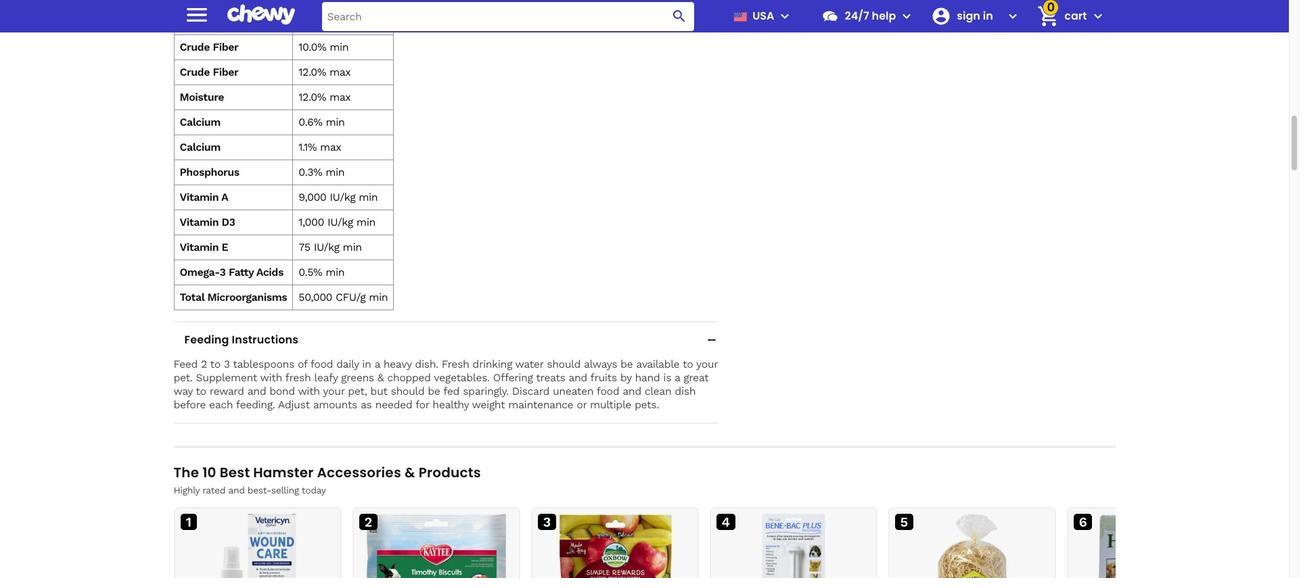 Task type: describe. For each thing, give the bounding box(es) containing it.
usa
[[753, 8, 775, 24]]

adjust
[[278, 399, 310, 412]]

supplement
[[196, 372, 257, 385]]

calcium for 1.1% max
[[180, 141, 221, 154]]

0 vertical spatial food
[[311, 358, 333, 371]]

10.0% min
[[299, 41, 349, 53]]

the
[[174, 464, 199, 483]]

2 inside feed 2 to 3 tablespoons of food daily in a heavy dish. fresh drinking water should always be available to your pet. supplement with fresh leafy greens & chopped vegetables. offering treats and fruits by hand is a great way to reward and bond with your pet, but should be fed sparingly. discard uneaten food and clean dish before each feeding. adjust amounts as needed for healthy weight maintenance or multiple pets.
[[201, 358, 207, 371]]

menu image
[[183, 1, 210, 28]]

pet,
[[348, 385, 367, 398]]

sign
[[958, 8, 981, 24]]

fruits
[[591, 372, 617, 385]]

min right 0.3%
[[326, 166, 345, 179]]

2 vertical spatial 3
[[543, 514, 551, 530]]

50,000 cfu/g min
[[299, 291, 388, 304]]

0 horizontal spatial a
[[375, 358, 380, 371]]

total
[[180, 291, 205, 304]]

dish
[[675, 385, 696, 398]]

and down by
[[623, 385, 642, 398]]

cart
[[1065, 8, 1088, 24]]

fiber for 12.0% max
[[213, 66, 239, 79]]

or
[[577, 399, 587, 412]]

2 inside list
[[365, 514, 372, 530]]

min right the cfu/g
[[369, 291, 388, 304]]

0.5%
[[299, 266, 322, 279]]

omega-3 fatty acids
[[180, 266, 284, 279]]

way
[[174, 385, 193, 398]]

min right 4.0%
[[326, 16, 345, 28]]

1 horizontal spatial a
[[675, 372, 681, 385]]

cart menu image
[[1090, 8, 1107, 24]]

1 vertical spatial should
[[391, 385, 425, 398]]

sparingly.
[[463, 385, 509, 398]]

feeding
[[184, 332, 229, 348]]

a
[[221, 191, 228, 204]]

clean
[[645, 385, 672, 398]]

acids
[[256, 266, 284, 279]]

0.5% min
[[299, 266, 345, 279]]

needed
[[375, 399, 412, 412]]

always
[[584, 358, 617, 371]]

each
[[209, 399, 233, 412]]

12.0% max for moisture
[[299, 91, 351, 104]]

0 vertical spatial 3
[[220, 266, 226, 279]]

75 iu/kg min
[[299, 241, 362, 254]]

bond
[[270, 385, 295, 398]]

multiple
[[590, 399, 632, 412]]

feed
[[174, 358, 198, 371]]

cfu/g
[[336, 291, 366, 304]]

d3
[[222, 216, 235, 229]]

highly
[[174, 485, 200, 496]]

sign in
[[958, 8, 994, 24]]

4.0% min
[[299, 16, 345, 28]]

the 10 best hamster accessories & products highly rated and best-selling today
[[174, 464, 481, 496]]

total microorganisms
[[180, 291, 287, 304]]

max for crude fiber
[[330, 66, 351, 79]]

chewy support image
[[822, 7, 840, 25]]

best-
[[248, 485, 271, 496]]

leafy
[[314, 372, 338, 385]]

great
[[684, 372, 709, 385]]

1 horizontal spatial with
[[298, 385, 320, 398]]

hand
[[635, 372, 660, 385]]

crude for 12.0% max
[[180, 66, 210, 79]]

min up 1,000 iu/kg min
[[359, 191, 378, 204]]

reward
[[210, 385, 244, 398]]

9,000
[[299, 191, 327, 204]]

crude fiber for 12.0% max
[[180, 66, 239, 79]]

fiber for 10.0% min
[[213, 41, 239, 53]]

9,000 iu/kg min
[[299, 191, 378, 204]]

omega-
[[180, 266, 220, 279]]

fed
[[444, 385, 460, 398]]

offering
[[493, 372, 533, 385]]

1 horizontal spatial your
[[697, 358, 718, 371]]

min down 1,000 iu/kg min
[[343, 241, 362, 254]]

2 horizontal spatial to
[[683, 358, 693, 371]]

products
[[419, 464, 481, 483]]

amounts
[[313, 399, 357, 412]]

daily
[[336, 358, 359, 371]]

account menu image
[[1006, 8, 1022, 24]]

maintenance
[[509, 399, 574, 412]]

submit search image
[[672, 8, 688, 24]]

crude fat
[[180, 16, 229, 28]]

in
[[362, 358, 371, 371]]

vitamin for vitamin e
[[180, 241, 219, 254]]

items image
[[1037, 4, 1061, 28]]

6
[[1079, 514, 1087, 530]]

0.3%
[[299, 166, 322, 179]]

discard
[[512, 385, 550, 398]]

24/7 help link
[[817, 0, 897, 32]]

treats
[[536, 372, 566, 385]]

iu/kg for 1,000
[[328, 216, 353, 229]]

max for moisture
[[330, 91, 351, 104]]

crude fiber for 10.0% min
[[180, 41, 239, 53]]

pet.
[[174, 372, 193, 385]]

phosphorus
[[180, 166, 239, 179]]

10
[[203, 464, 216, 483]]

max for calcium
[[320, 141, 341, 154]]

water
[[516, 358, 544, 371]]

today
[[302, 485, 326, 496]]

crude for 10.0% min
[[180, 41, 210, 53]]

healthy
[[433, 399, 469, 412]]

greens
[[341, 372, 374, 385]]

vitamin for vitamin a
[[180, 191, 219, 204]]



Task type: vqa. For each thing, say whether or not it's contained in the screenshot.


Task type: locate. For each thing, give the bounding box(es) containing it.
2 calcium from the top
[[180, 141, 221, 154]]

min right 10.0%
[[330, 41, 349, 53]]

1 vertical spatial calcium
[[180, 141, 221, 154]]

0 horizontal spatial 2
[[201, 358, 207, 371]]

vitamin up vitamin e
[[180, 216, 219, 229]]

rated
[[203, 485, 225, 496]]

and
[[569, 372, 588, 385], [248, 385, 266, 398], [623, 385, 642, 398], [228, 485, 245, 496]]

2 vertical spatial iu/kg
[[314, 241, 340, 254]]

1 vertical spatial 12.0% max
[[299, 91, 351, 104]]

Product search field
[[322, 2, 695, 31]]

10.0%
[[299, 41, 327, 53]]

1
[[186, 514, 191, 530]]

homeopet joint stress homeopathic medicine for joint pain/arthritis for birds, cats, dogs & small pets, 450 drops image
[[1074, 515, 1228, 579]]

0 vertical spatial 12.0%
[[299, 66, 326, 79]]

75
[[299, 241, 311, 254]]

1 horizontal spatial should
[[547, 358, 581, 371]]

0 horizontal spatial food
[[311, 358, 333, 371]]

1 vertical spatial be
[[428, 385, 440, 398]]

1 vertical spatial &
[[405, 464, 415, 483]]

1 calcium from the top
[[180, 116, 221, 129]]

crude up moisture on the top of the page
[[180, 66, 210, 79]]

e
[[222, 241, 228, 254]]

and down best
[[228, 485, 245, 496]]

0 vertical spatial a
[[375, 358, 380, 371]]

1 vitamin from the top
[[180, 191, 219, 204]]

& up but
[[378, 372, 384, 385]]

& left products
[[405, 464, 415, 483]]

feed 2 to 3 tablespoons of food daily in a heavy dish. fresh drinking water should always be available to your pet. supplement with fresh leafy greens & chopped vegetables. offering treats and fruits by hand is a great way to reward and bond with your pet, but should be fed sparingly. discard uneaten food and clean dish before each feeding. adjust amounts as needed for healthy weight maintenance or multiple pets.
[[174, 358, 718, 412]]

1 horizontal spatial food
[[597, 385, 620, 398]]

1 vertical spatial max
[[330, 91, 351, 104]]

min down the 9,000 iu/kg min
[[357, 216, 376, 229]]

chopped
[[387, 372, 431, 385]]

24/7 help
[[845, 8, 897, 24]]

2 down accessories
[[365, 514, 372, 530]]

max up 0.6% min
[[330, 91, 351, 104]]

kaytee baked apple timothy biscuit small animal treats, 4-oz bag image
[[359, 515, 514, 579]]

0 horizontal spatial your
[[323, 385, 345, 398]]

of
[[298, 358, 307, 371]]

iu/kg down the 9,000 iu/kg min
[[328, 216, 353, 229]]

12.0% max for crude fiber
[[299, 66, 351, 79]]

0.3% min
[[299, 166, 345, 179]]

0 vertical spatial your
[[697, 358, 718, 371]]

uneaten
[[553, 385, 594, 398]]

0 horizontal spatial &
[[378, 372, 384, 385]]

available
[[637, 358, 680, 371]]

1 vertical spatial food
[[597, 385, 620, 398]]

help menu image
[[899, 8, 916, 24]]

12.0% max down 10.0% min
[[299, 66, 351, 79]]

0 vertical spatial crude fiber
[[180, 41, 239, 53]]

vitamin
[[180, 191, 219, 204], [180, 216, 219, 229], [180, 241, 219, 254]]

vitamin e
[[180, 241, 228, 254]]

chewy home image
[[227, 0, 295, 30]]

and up uneaten at the left of the page
[[569, 372, 588, 385]]

1 crude fiber from the top
[[180, 41, 239, 53]]

50,000
[[299, 291, 332, 304]]

0.6%
[[299, 116, 323, 129]]

4
[[722, 514, 730, 530]]

min right 0.5%
[[326, 266, 345, 279]]

1 vertical spatial 2
[[365, 514, 372, 530]]

0 horizontal spatial should
[[391, 385, 425, 398]]

fiber up moisture on the top of the page
[[213, 66, 239, 79]]

2 vertical spatial vitamin
[[180, 241, 219, 254]]

2
[[201, 358, 207, 371], [365, 514, 372, 530]]

by
[[621, 372, 632, 385]]

0 vertical spatial calcium
[[180, 116, 221, 129]]

a
[[375, 358, 380, 371], [675, 372, 681, 385]]

Search text field
[[322, 2, 695, 31]]

list
[[174, 508, 1235, 579]]

crude down crude fat
[[180, 41, 210, 53]]

1 horizontal spatial 2
[[365, 514, 372, 530]]

instructions
[[232, 332, 299, 348]]

4.0%
[[299, 16, 323, 28]]

pets.
[[635, 399, 659, 412]]

1 vertical spatial a
[[675, 372, 681, 385]]

1 vertical spatial iu/kg
[[328, 216, 353, 229]]

crude for 4.0% min
[[180, 16, 210, 28]]

iu/kg for 9,000
[[330, 191, 356, 204]]

usa button
[[729, 0, 794, 32]]

a right in
[[375, 358, 380, 371]]

24/7
[[845, 8, 870, 24]]

& inside the 10 best hamster accessories & products highly rated and best-selling today
[[405, 464, 415, 483]]

0 vertical spatial fiber
[[213, 41, 239, 53]]

to up supplement on the left bottom of page
[[210, 358, 221, 371]]

should up treats
[[547, 358, 581, 371]]

0 vertical spatial max
[[330, 66, 351, 79]]

2 12.0% from the top
[[299, 91, 326, 104]]

vegetables.
[[434, 372, 490, 385]]

0 vertical spatial should
[[547, 358, 581, 371]]

with down fresh
[[298, 385, 320, 398]]

0 vertical spatial 2
[[201, 358, 207, 371]]

12.0% down 10.0%
[[299, 66, 326, 79]]

0 horizontal spatial be
[[428, 385, 440, 398]]

1 12.0% max from the top
[[299, 66, 351, 79]]

12.0% for moisture
[[299, 91, 326, 104]]

1 fiber from the top
[[213, 41, 239, 53]]

with
[[260, 372, 282, 385], [298, 385, 320, 398]]

2 crude fiber from the top
[[180, 66, 239, 79]]

should
[[547, 358, 581, 371], [391, 385, 425, 398]]

food
[[311, 358, 333, 371], [597, 385, 620, 398]]

should down the chopped
[[391, 385, 425, 398]]

2 crude from the top
[[180, 41, 210, 53]]

12.0% for crude fiber
[[299, 66, 326, 79]]

iu/kg for 75
[[314, 241, 340, 254]]

1 vertical spatial vitamin
[[180, 216, 219, 229]]

and inside the 10 best hamster accessories & products highly rated and best-selling today
[[228, 485, 245, 496]]

help
[[872, 8, 897, 24]]

2 fiber from the top
[[213, 66, 239, 79]]

1 vertical spatial 12.0%
[[299, 91, 326, 104]]

3 inside feed 2 to 3 tablespoons of food daily in a heavy dish. fresh drinking water should always be available to your pet. supplement with fresh leafy greens & chopped vegetables. offering treats and fruits by hand is a great way to reward and bond with your pet, but should be fed sparingly. discard uneaten food and clean dish before each feeding. adjust amounts as needed for healthy weight maintenance or multiple pets.
[[224, 358, 230, 371]]

1 vertical spatial fiber
[[213, 66, 239, 79]]

list containing 1
[[174, 508, 1235, 579]]

12.0% max up 0.6% min
[[299, 91, 351, 104]]

1 horizontal spatial be
[[621, 358, 633, 371]]

cart link
[[1033, 0, 1088, 32]]

crude fiber up moisture on the top of the page
[[180, 66, 239, 79]]

but
[[371, 385, 388, 398]]

0 vertical spatial 12.0% max
[[299, 66, 351, 79]]

feeding instructions image
[[705, 334, 719, 347]]

max
[[330, 66, 351, 79], [330, 91, 351, 104], [320, 141, 341, 154]]

0 horizontal spatial to
[[196, 385, 206, 398]]

and up "feeding."
[[248, 385, 266, 398]]

1 vertical spatial crude fiber
[[180, 66, 239, 79]]

your up great
[[697, 358, 718, 371]]

to up before
[[196, 385, 206, 398]]

&
[[378, 372, 384, 385], [405, 464, 415, 483]]

fiber down fat
[[213, 41, 239, 53]]

0 vertical spatial &
[[378, 372, 384, 385]]

1 horizontal spatial &
[[405, 464, 415, 483]]

min right 0.6%
[[326, 116, 345, 129]]

selling
[[271, 485, 299, 496]]

before
[[174, 399, 206, 412]]

max right 1.1%
[[320, 141, 341, 154]]

be left fed
[[428, 385, 440, 398]]

fresh
[[285, 372, 311, 385]]

12.0%
[[299, 66, 326, 79], [299, 91, 326, 104]]

with down tablespoons
[[260, 372, 282, 385]]

fiber
[[213, 41, 239, 53], [213, 66, 239, 79]]

a right is
[[675, 372, 681, 385]]

dish.
[[415, 358, 439, 371]]

feeding instructions
[[184, 332, 299, 348]]

0 vertical spatial vitamin
[[180, 191, 219, 204]]

1,000
[[299, 216, 324, 229]]

to up great
[[683, 358, 693, 371]]

max down 10.0% min
[[330, 66, 351, 79]]

1 vertical spatial with
[[298, 385, 320, 398]]

calcium for 0.6% min
[[180, 116, 221, 129]]

2 vertical spatial max
[[320, 141, 341, 154]]

12.0% max
[[299, 66, 351, 79], [299, 91, 351, 104]]

2 vitamin from the top
[[180, 216, 219, 229]]

sweet meadow farm straw small pet bedding, 15-oz bag image
[[895, 515, 1050, 579]]

fat
[[213, 16, 229, 28]]

moisture
[[180, 91, 224, 104]]

1 vertical spatial crude
[[180, 41, 210, 53]]

1 vertical spatial 3
[[224, 358, 230, 371]]

3 vitamin from the top
[[180, 241, 219, 254]]

& inside feed 2 to 3 tablespoons of food daily in a heavy dish. fresh drinking water should always be available to your pet. supplement with fresh leafy greens & chopped vegetables. offering treats and fruits by hand is a great way to reward and bond with your pet, but should be fed sparingly. discard uneaten food and clean dish before each feeding. adjust amounts as needed for healthy weight maintenance or multiple pets.
[[378, 372, 384, 385]]

vitamin for vitamin d3
[[180, 216, 219, 229]]

crude left fat
[[180, 16, 210, 28]]

crude fiber
[[180, 41, 239, 53], [180, 66, 239, 79]]

menu image
[[778, 8, 794, 24]]

for
[[416, 399, 429, 412]]

12.0% up 0.6%
[[299, 91, 326, 104]]

vetericyn plus antimicrobial wound care spray for dogs, cats, horses, birds & small pets, 3-oz bottle image
[[180, 515, 335, 579]]

to
[[210, 358, 221, 371], [683, 358, 693, 371], [196, 385, 206, 398]]

tablespoons
[[233, 358, 294, 371]]

your up amounts
[[323, 385, 345, 398]]

0 vertical spatial be
[[621, 358, 633, 371]]

oxbow simple rewards oven baked with apple & banana small animal treats, 3-oz bag image
[[538, 515, 692, 579]]

1 horizontal spatial to
[[210, 358, 221, 371]]

be up by
[[621, 358, 633, 371]]

3
[[220, 266, 226, 279], [224, 358, 230, 371], [543, 514, 551, 530]]

calcium up phosphorus
[[180, 141, 221, 154]]

food up multiple
[[597, 385, 620, 398]]

3 crude from the top
[[180, 66, 210, 79]]

your
[[697, 358, 718, 371], [323, 385, 345, 398]]

0.6% min
[[299, 116, 345, 129]]

fresh
[[442, 358, 469, 371]]

0 vertical spatial with
[[260, 372, 282, 385]]

food up leafy
[[311, 358, 333, 371]]

heavy
[[384, 358, 412, 371]]

calcium down moisture on the top of the page
[[180, 116, 221, 129]]

hamster
[[253, 464, 314, 483]]

is
[[664, 372, 672, 385]]

1 12.0% from the top
[[299, 66, 326, 79]]

2 vertical spatial crude
[[180, 66, 210, 79]]

1 vertical spatial your
[[323, 385, 345, 398]]

best
[[220, 464, 250, 483]]

2 right feed
[[201, 358, 207, 371]]

calcium
[[180, 116, 221, 129], [180, 141, 221, 154]]

1 crude from the top
[[180, 16, 210, 28]]

feeding.
[[236, 399, 275, 412]]

vitamin up omega-
[[180, 241, 219, 254]]

be
[[621, 358, 633, 371], [428, 385, 440, 398]]

vitamin a
[[180, 191, 228, 204]]

2 12.0% max from the top
[[299, 91, 351, 104]]

iu/kg right the 75
[[314, 241, 340, 254]]

petag bene-bac plus gel digestive supplement for dogs, cats & small pets, 15g syringe image
[[717, 515, 871, 579]]

vitamin left a
[[180, 191, 219, 204]]

crude fiber down crude fat
[[180, 41, 239, 53]]

iu/kg up 1,000 iu/kg min
[[330, 191, 356, 204]]

1.1%
[[299, 141, 317, 154]]

as
[[361, 399, 372, 412]]

0 vertical spatial iu/kg
[[330, 191, 356, 204]]

1.1% max
[[299, 141, 341, 154]]

0 horizontal spatial with
[[260, 372, 282, 385]]

0 vertical spatial crude
[[180, 16, 210, 28]]

fatty
[[229, 266, 254, 279]]

drinking
[[473, 358, 512, 371]]



